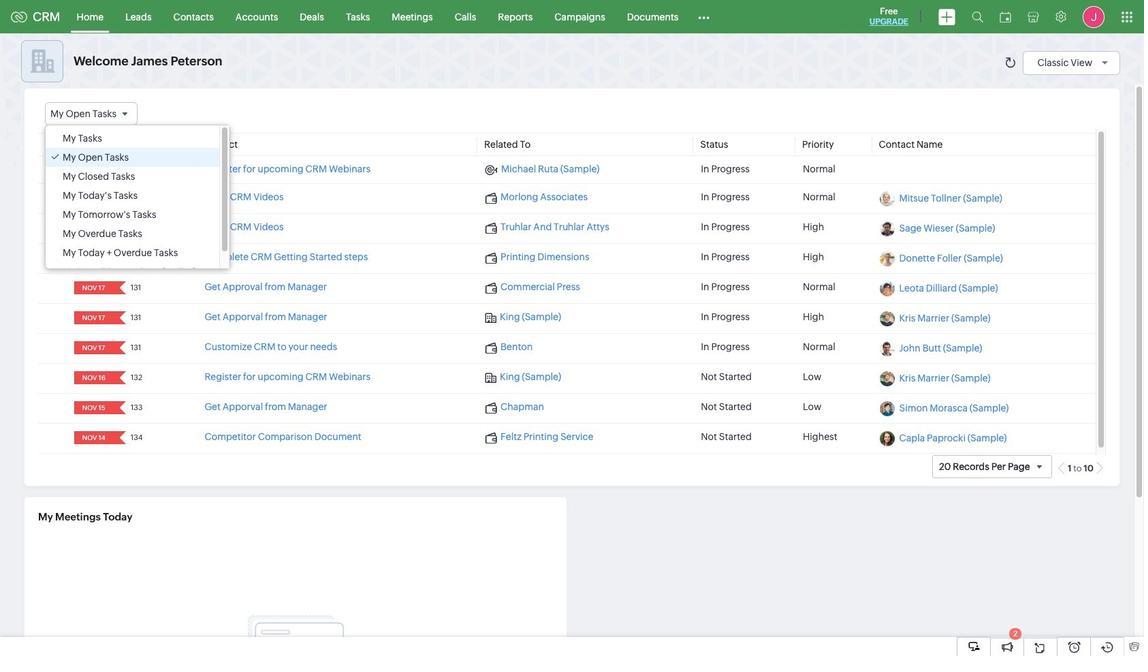 Task type: describe. For each thing, give the bounding box(es) containing it.
search image
[[972, 11, 984, 22]]

create menu element
[[931, 0, 964, 33]]

Other Modules field
[[690, 6, 719, 28]]

calendar image
[[1000, 11, 1012, 22]]

create menu image
[[939, 9, 956, 25]]



Task type: vqa. For each thing, say whether or not it's contained in the screenshot.
top Summary
no



Task type: locate. For each thing, give the bounding box(es) containing it.
search element
[[964, 0, 992, 33]]

tree
[[46, 125, 229, 281]]

None field
[[45, 102, 138, 125], [78, 164, 110, 177], [78, 192, 110, 205], [78, 222, 110, 234], [78, 252, 110, 264], [78, 281, 110, 294], [78, 311, 110, 324], [78, 341, 110, 354], [78, 371, 110, 384], [78, 401, 110, 414], [78, 431, 110, 444], [45, 102, 138, 125], [78, 164, 110, 177], [78, 192, 110, 205], [78, 222, 110, 234], [78, 252, 110, 264], [78, 281, 110, 294], [78, 311, 110, 324], [78, 341, 110, 354], [78, 371, 110, 384], [78, 401, 110, 414], [78, 431, 110, 444]]

logo image
[[11, 11, 27, 22]]

profile element
[[1075, 0, 1113, 33]]

profile image
[[1083, 6, 1105, 28]]



